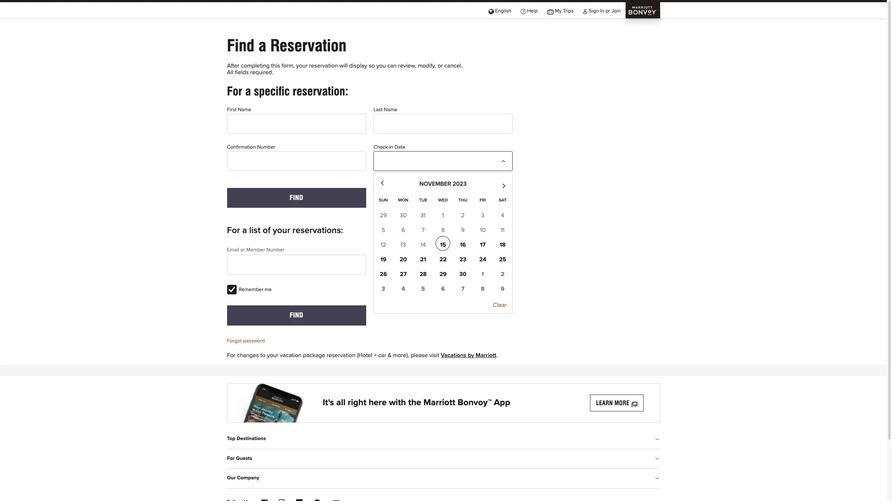Task type: describe. For each thing, give the bounding box(es) containing it.
review,
[[398, 63, 417, 69]]

sun, oct 29, 2023 cell
[[380, 213, 387, 218]]

grid containing 29
[[374, 192, 513, 295]]

7 for tue, nov 7, 2023 cell
[[422, 227, 425, 233]]

fields
[[235, 69, 249, 75]]

account image
[[584, 8, 588, 14]]

of
[[263, 226, 271, 235]]

display
[[350, 63, 368, 69]]

arrow up image
[[501, 159, 507, 165]]

name for last name
[[384, 107, 398, 112]]

remember
[[239, 287, 264, 292]]

member
[[247, 248, 265, 253]]

wed, nov 22, 2023 cell
[[436, 251, 451, 265]]

mon, nov 6, 2023 cell
[[402, 227, 405, 233]]

29 for wed, nov 29, 2023 cell
[[440, 271, 447, 277]]

november 2023
[[420, 181, 467, 187]]

help link
[[517, 2, 543, 19]]

wed, dec 6, 2023 cell
[[436, 280, 451, 295]]

destinations
[[237, 436, 266, 442]]

2 find button from the top
[[227, 306, 366, 326]]

specific
[[254, 84, 290, 98]]

sat
[[499, 198, 507, 203]]

27
[[400, 271, 407, 277]]

name for first name
[[238, 107, 252, 112]]

by
[[468, 353, 475, 358]]

your for of
[[273, 226, 291, 235]]

visit
[[430, 353, 440, 358]]

13
[[401, 242, 406, 248]]

sat, nov 25, 2023 cell
[[496, 251, 511, 265]]

2 for sat, dec 2, 2023 cell
[[501, 271, 505, 277]]

car
[[379, 353, 387, 358]]

24
[[480, 257, 487, 262]]

23
[[460, 257, 467, 262]]

thu, nov 23, 2023 cell
[[456, 251, 471, 265]]

Email or Member Number text field
[[227, 255, 366, 275]]

2 horizontal spatial or
[[606, 8, 611, 14]]

find a reservation
[[227, 36, 347, 55]]

29 for sun, oct 29, 2023 cell
[[380, 213, 387, 218]]

you
[[377, 63, 386, 69]]

english
[[496, 8, 512, 14]]

8 for wed, nov 8, 2023 cell
[[442, 227, 445, 233]]

sign in or join link
[[579, 2, 626, 19]]

changes
[[237, 353, 259, 358]]

14
[[421, 242, 426, 248]]

for a specific reservation:
[[227, 84, 349, 98]]

tue, nov 21, 2023 cell
[[416, 251, 431, 265]]

or inside after completing this form, your reservation will display so you can review, modify, or cancel. all fields required.
[[438, 63, 443, 69]]

sign in or join
[[589, 8, 621, 14]]

can
[[388, 63, 397, 69]]

tue, nov 14, 2023 cell
[[421, 242, 426, 248]]

top
[[227, 436, 236, 442]]

modify,
[[418, 63, 437, 69]]

required.
[[250, 69, 274, 75]]

thu, nov 9, 2023 cell
[[462, 227, 465, 233]]

company
[[237, 476, 260, 481]]

wed
[[439, 198, 448, 203]]

22
[[440, 257, 447, 262]]

my
[[556, 8, 562, 14]]

5 for tue, dec 5, 2023 cell
[[422, 286, 425, 292]]

mon, nov 27, 2023 cell
[[396, 265, 411, 280]]

for for for changes to your vacation package reservation (hotel + car & more), please visit vacations by marriott .
[[227, 353, 236, 358]]

26
[[380, 271, 387, 277]]

guests
[[236, 456, 252, 461]]

20
[[400, 257, 407, 262]]

1 vertical spatial reservation
[[327, 353, 356, 358]]

wed, nov 29, 2023 cell
[[436, 265, 451, 280]]

sun, nov 12, 2023 cell
[[381, 242, 387, 248]]

0 vertical spatial find
[[227, 36, 255, 55]]

my trips
[[556, 8, 574, 14]]

fri, nov 3, 2023 cell
[[482, 213, 485, 218]]

it's all right here with the marriott bonvoy™ app
[[323, 399, 511, 407]]

english link
[[484, 2, 517, 19]]

sat, nov 4, 2023 cell
[[502, 213, 505, 218]]

mon, nov 20, 2023 cell
[[396, 251, 411, 265]]

our
[[227, 476, 236, 481]]

password
[[243, 339, 265, 344]]

after
[[227, 63, 240, 69]]

2 vertical spatial your
[[267, 353, 279, 358]]

wed, nov 15, 2023 cell
[[436, 236, 451, 251]]

10
[[480, 227, 486, 233]]

fri, nov 24, 2023 cell
[[476, 251, 491, 265]]

vacation
[[280, 353, 302, 358]]

remember me
[[239, 287, 272, 292]]

1 find button from the top
[[227, 188, 366, 208]]

list
[[250, 226, 261, 235]]

18
[[500, 242, 506, 248]]

your for form,
[[296, 63, 308, 69]]

all
[[227, 69, 234, 75]]

31
[[421, 213, 426, 218]]

Password password field
[[374, 255, 513, 275]]

fri, nov 17, 2023 cell
[[476, 236, 491, 251]]

help image
[[521, 8, 526, 14]]

to
[[261, 353, 266, 358]]

it's
[[323, 399, 334, 407]]

more
[[615, 400, 630, 407]]

thu, nov 30, 2023 cell
[[456, 265, 471, 280]]

with
[[389, 399, 406, 407]]

november
[[420, 181, 452, 187]]

a for list
[[243, 226, 247, 235]]

wed, nov 1, 2023 cell
[[442, 213, 444, 218]]

1 for fri, dec 1, 2023 'cell'
[[482, 271, 484, 277]]

suitcase image
[[548, 8, 554, 14]]

for changes to your vacation package reservation (hotel + car & more), please visit vacations by marriott .
[[227, 353, 498, 358]]

30 for thu, nov 30, 2023 "cell" on the bottom right of page
[[460, 271, 467, 277]]

tue, nov 7, 2023 cell
[[422, 227, 425, 233]]

1 for 'wed, nov 1, 2023' cell
[[442, 213, 444, 218]]

&
[[388, 353, 392, 358]]

the
[[409, 399, 422, 407]]

+
[[374, 353, 377, 358]]

6 for wed, dec 6, 2023 'cell' at the bottom of page
[[442, 286, 445, 292]]



Task type: vqa. For each thing, say whether or not it's contained in the screenshot.
AIRPORT at left top
no



Task type: locate. For each thing, give the bounding box(es) containing it.
1 horizontal spatial 30
[[460, 271, 467, 277]]

7 inside cell
[[462, 286, 465, 292]]

1 vertical spatial number
[[267, 248, 285, 253]]

arrow down image
[[657, 437, 660, 443]]

join
[[612, 8, 621, 14]]

completing
[[241, 63, 270, 69]]

8 for the fri, dec 8, 2023 cell
[[481, 286, 485, 292]]

(hotel
[[357, 353, 373, 358]]

25
[[500, 257, 507, 262]]

0 horizontal spatial 29
[[380, 213, 387, 218]]

2023
[[453, 181, 467, 187]]

forgot
[[227, 339, 242, 344]]

confirmation
[[227, 145, 256, 150]]

8 inside cell
[[481, 286, 485, 292]]

2 name from the left
[[384, 107, 398, 112]]

Last Name text field
[[374, 114, 513, 134]]

forgot password link
[[227, 339, 265, 344]]

4 down 27
[[402, 286, 405, 292]]

first name
[[227, 107, 252, 112]]

1 vertical spatial 29
[[440, 271, 447, 277]]

sun, dec 3, 2023 cell
[[376, 280, 391, 295]]

mon, nov 13, 2023 cell
[[401, 242, 406, 248]]

2 vertical spatial or
[[241, 248, 245, 253]]

0 horizontal spatial 5
[[382, 227, 386, 233]]

vacations
[[441, 353, 467, 358]]

8 down fri, dec 1, 2023 'cell'
[[481, 286, 485, 292]]

learn
[[597, 400, 614, 407]]

0 vertical spatial 29
[[380, 213, 387, 218]]

4 for from the top
[[227, 456, 235, 461]]

tue, dec 5, 2023 cell
[[416, 280, 431, 295]]

9 for thu, nov 9, 2023 cell at the right of page
[[462, 227, 465, 233]]

arrow down image inside our company link
[[657, 476, 660, 482]]

4 for sat, nov 4, 2023 cell
[[502, 213, 505, 218]]

first
[[227, 107, 237, 112]]

in
[[390, 145, 394, 150]]

1 vertical spatial 30
[[460, 271, 467, 277]]

1 vertical spatial your
[[273, 226, 291, 235]]

for up first
[[227, 84, 243, 98]]

1 vertical spatial 9
[[501, 286, 505, 292]]

all
[[337, 399, 346, 407]]

for up email
[[227, 226, 240, 235]]

arrow down image inside for guests link
[[657, 457, 660, 463]]

right image
[[500, 261, 506, 267]]

globe image
[[489, 8, 494, 14]]

reservation left will on the left of the page
[[309, 63, 338, 69]]

1 horizontal spatial or
[[438, 63, 443, 69]]

0 vertical spatial marriott
[[476, 353, 497, 358]]

or right in at the right top
[[606, 8, 611, 14]]

1 vertical spatial find
[[290, 194, 304, 202]]

tue, oct 31, 2023 cell
[[421, 213, 426, 218]]

1 arrow down image from the top
[[657, 457, 660, 463]]

30 up mon, nov 6, 2023 cell
[[400, 213, 407, 218]]

7
[[422, 227, 425, 233], [462, 286, 465, 292]]

your right to
[[267, 353, 279, 358]]

form,
[[282, 63, 295, 69]]

here
[[369, 399, 387, 407]]

2 up thu, nov 9, 2023 cell at the right of page
[[462, 213, 465, 218]]

0 vertical spatial or
[[606, 8, 611, 14]]

0 vertical spatial reservation
[[309, 63, 338, 69]]

30 for mon, oct 30, 2023 cell
[[400, 213, 407, 218]]

number right confirmation on the left top of page
[[257, 145, 276, 150]]

0 horizontal spatial 1
[[442, 213, 444, 218]]

number right member
[[267, 248, 285, 253]]

5 for sun, nov 5, 2023 cell
[[382, 227, 386, 233]]

1 horizontal spatial 5
[[422, 286, 425, 292]]

sun
[[379, 198, 388, 203]]

1 horizontal spatial 6
[[442, 286, 445, 292]]

after completing this form, your reservation will display so you can review, modify, or cancel. all fields required.
[[227, 63, 463, 75]]

1 horizontal spatial marriott
[[476, 353, 497, 358]]

date
[[395, 145, 406, 150]]

7 for the thu, dec 7, 2023 cell
[[462, 286, 465, 292]]

tue
[[419, 198, 428, 203]]

0 vertical spatial 30
[[400, 213, 407, 218]]

9 down sat, dec 2, 2023 cell
[[501, 286, 505, 292]]

or left cancel.
[[438, 63, 443, 69]]

6 down wed, nov 29, 2023 cell
[[442, 286, 445, 292]]

learn more link
[[590, 395, 644, 412]]

1 vertical spatial find button
[[227, 306, 366, 326]]

1 vertical spatial 3
[[382, 286, 386, 292]]

1 vertical spatial or
[[438, 63, 443, 69]]

grid
[[374, 192, 513, 295]]

3 inside sun, dec 3, 2023 cell
[[382, 286, 386, 292]]

.
[[497, 353, 498, 358]]

fri, nov 10, 2023 cell
[[480, 227, 486, 233]]

1 vertical spatial 1
[[482, 271, 484, 277]]

16
[[460, 242, 466, 248]]

Check-in Date text field
[[374, 151, 513, 171]]

find
[[227, 36, 255, 55], [290, 194, 304, 202], [290, 312, 304, 319]]

17
[[480, 242, 486, 248]]

reservations:
[[293, 226, 343, 235]]

0 horizontal spatial 6
[[402, 227, 405, 233]]

5 inside cell
[[422, 286, 425, 292]]

6 inside wed, dec 6, 2023 'cell'
[[442, 286, 445, 292]]

reservation:
[[293, 84, 349, 98]]

your right of
[[273, 226, 291, 235]]

for guests link
[[227, 450, 660, 467]]

arrow down image for company
[[657, 476, 660, 482]]

sun, nov 26, 2023 cell
[[376, 265, 391, 280]]

0 horizontal spatial 4
[[402, 286, 405, 292]]

0 vertical spatial arrow down image
[[657, 457, 660, 463]]

3 up 10
[[482, 213, 485, 218]]

reservation
[[271, 36, 347, 55]]

29 up sun, nov 5, 2023 cell
[[380, 213, 387, 218]]

confirmation number
[[227, 145, 276, 150]]

reservation inside after completing this form, your reservation will display so you can review, modify, or cancel. all fields required.
[[309, 63, 338, 69]]

please
[[411, 353, 428, 358]]

1 horizontal spatial 8
[[481, 286, 485, 292]]

app
[[494, 399, 511, 407]]

1 horizontal spatial 1
[[482, 271, 484, 277]]

29 inside wed, nov 29, 2023 cell
[[440, 271, 447, 277]]

2 for from the top
[[227, 226, 240, 235]]

clear button
[[489, 299, 513, 319]]

0 horizontal spatial or
[[241, 248, 245, 253]]

12
[[381, 242, 387, 248]]

reservation left (hotel
[[327, 353, 356, 358]]

0 horizontal spatial 8
[[442, 227, 445, 233]]

3 down 26
[[382, 286, 386, 292]]

our company
[[227, 476, 260, 481]]

sun, nov 5, 2023 cell
[[382, 227, 386, 233]]

0 horizontal spatial marriott
[[424, 399, 456, 407]]

bonvoy™
[[458, 399, 492, 407]]

name right first
[[238, 107, 252, 112]]

thu, nov 16, 2023 cell
[[456, 236, 471, 251]]

1 horizontal spatial 4
[[502, 213, 505, 218]]

help
[[528, 8, 538, 14]]

1 up wed, nov 8, 2023 cell
[[442, 213, 444, 218]]

0 vertical spatial a
[[259, 36, 267, 55]]

0 horizontal spatial name
[[238, 107, 252, 112]]

package
[[303, 353, 325, 358]]

sat, dec 9, 2023 cell
[[496, 280, 511, 295]]

1 horizontal spatial 7
[[462, 286, 465, 292]]

for for for guests
[[227, 456, 235, 461]]

0 vertical spatial 6
[[402, 227, 405, 233]]

tue, nov 28, 2023 cell
[[416, 265, 431, 280]]

learn more
[[597, 400, 630, 407]]

fri, dec 8, 2023 cell
[[476, 280, 491, 295]]

mon
[[399, 198, 409, 203]]

opens in a new browser window. image
[[632, 400, 638, 407]]

6 for mon, nov 6, 2023 cell
[[402, 227, 405, 233]]

First Name text field
[[227, 114, 366, 134]]

2 down right icon
[[501, 271, 505, 277]]

1 horizontal spatial 3
[[482, 213, 485, 218]]

2 arrow down image from the top
[[657, 476, 660, 482]]

1 vertical spatial 8
[[481, 286, 485, 292]]

1 vertical spatial 4
[[402, 286, 405, 292]]

6 down mon, oct 30, 2023 cell
[[402, 227, 405, 233]]

0 vertical spatial 7
[[422, 227, 425, 233]]

arrow down image
[[657, 457, 660, 463], [657, 476, 660, 482]]

0 vertical spatial 2
[[462, 213, 465, 218]]

forgot password
[[227, 339, 265, 344]]

0 horizontal spatial 9
[[462, 227, 465, 233]]

sign
[[589, 8, 599, 14]]

1 name from the left
[[238, 107, 252, 112]]

9 inside sat, dec 9, 2023 cell
[[501, 286, 505, 292]]

0 vertical spatial 1
[[442, 213, 444, 218]]

mon, oct 30, 2023 cell
[[400, 213, 407, 218]]

4 up 11
[[502, 213, 505, 218]]

thu, nov 2, 2023 cell
[[462, 213, 465, 218]]

thu
[[459, 198, 468, 203]]

last name
[[374, 107, 398, 112]]

1 vertical spatial arrow down image
[[657, 476, 660, 482]]

0 vertical spatial 4
[[502, 213, 505, 218]]

last
[[374, 107, 383, 112]]

4 inside cell
[[402, 286, 405, 292]]

so
[[369, 63, 375, 69]]

3 for fri, nov 3, 2023 cell
[[482, 213, 485, 218]]

2
[[462, 213, 465, 218], [501, 271, 505, 277]]

check-
[[374, 145, 390, 150]]

your
[[296, 63, 308, 69], [273, 226, 291, 235], [267, 353, 279, 358]]

or right email
[[241, 248, 245, 253]]

our company link
[[227, 470, 660, 487]]

marriott bonvoy™ app image
[[228, 384, 316, 423]]

9 up thu, nov 16, 2023 cell
[[462, 227, 465, 233]]

for guests
[[227, 456, 252, 461]]

number
[[257, 145, 276, 150], [267, 248, 285, 253]]

7 down 31
[[422, 227, 425, 233]]

1 inside 'cell'
[[482, 271, 484, 277]]

fri, dec 1, 2023 cell
[[476, 265, 491, 280]]

a for specific
[[245, 84, 251, 98]]

marriott right by on the right bottom of page
[[476, 353, 497, 358]]

for for for a list of your reservations:
[[227, 226, 240, 235]]

name
[[238, 107, 252, 112], [384, 107, 398, 112]]

your inside after completing this form, your reservation will display so you can review, modify, or cancel. all fields required.
[[296, 63, 308, 69]]

2 vertical spatial a
[[243, 226, 247, 235]]

0 horizontal spatial 7
[[422, 227, 425, 233]]

sat, dec 2, 2023 cell
[[496, 265, 511, 280]]

6
[[402, 227, 405, 233], [442, 286, 445, 292]]

for left the guests
[[227, 456, 235, 461]]

1 vertical spatial 6
[[442, 286, 445, 292]]

for for for a specific reservation:
[[227, 84, 243, 98]]

password
[[374, 248, 396, 253]]

a for reservation
[[259, 36, 267, 55]]

0 vertical spatial find button
[[227, 188, 366, 208]]

29
[[380, 213, 387, 218], [440, 271, 447, 277]]

29 up wed, dec 6, 2023 'cell' at the bottom of page
[[440, 271, 447, 277]]

7 down thu, nov 30, 2023 "cell" on the bottom right of page
[[462, 286, 465, 292]]

email
[[227, 248, 239, 253]]

check-in date
[[374, 145, 406, 150]]

0 horizontal spatial 2
[[462, 213, 465, 218]]

2 inside sat, dec 2, 2023 cell
[[501, 271, 505, 277]]

0 vertical spatial 5
[[382, 227, 386, 233]]

9
[[462, 227, 465, 233], [501, 286, 505, 292]]

more),
[[393, 353, 410, 358]]

3 for from the top
[[227, 353, 236, 358]]

0 vertical spatial your
[[296, 63, 308, 69]]

30 inside thu, nov 30, 2023 "cell"
[[460, 271, 467, 277]]

your right form,
[[296, 63, 308, 69]]

4 for the mon, dec 4, 2023 cell
[[402, 286, 405, 292]]

0 vertical spatial 8
[[442, 227, 445, 233]]

11
[[501, 227, 505, 233]]

19
[[381, 257, 387, 262]]

find button
[[227, 188, 366, 208], [227, 306, 366, 326]]

arrow down image for guests
[[657, 457, 660, 463]]

sun, nov 19, 2023 cell
[[376, 251, 391, 265]]

1 horizontal spatial 9
[[501, 286, 505, 292]]

5 down 28
[[422, 286, 425, 292]]

marriott right the
[[424, 399, 456, 407]]

clear
[[494, 302, 507, 308]]

1
[[442, 213, 444, 218], [482, 271, 484, 277]]

30
[[400, 213, 407, 218], [460, 271, 467, 277]]

name right last
[[384, 107, 398, 112]]

thu, dec 7, 2023 cell
[[456, 280, 471, 295]]

1 for from the top
[[227, 84, 243, 98]]

0 vertical spatial 9
[[462, 227, 465, 233]]

0 horizontal spatial 3
[[382, 286, 386, 292]]

my trips link
[[543, 2, 579, 19]]

top destinations link
[[227, 431, 660, 447]]

28
[[420, 271, 427, 277]]

1 vertical spatial 7
[[462, 286, 465, 292]]

wed, nov 8, 2023 cell
[[442, 227, 445, 233]]

1 vertical spatial a
[[245, 84, 251, 98]]

0 vertical spatial 3
[[482, 213, 485, 218]]

21
[[421, 257, 427, 262]]

trips
[[564, 8, 574, 14]]

sat, nov 18, 2023 cell
[[496, 236, 511, 251]]

8 up wed, nov 15, 2023 "cell"
[[442, 227, 445, 233]]

5 down sun, oct 29, 2023 cell
[[382, 227, 386, 233]]

for
[[227, 84, 243, 98], [227, 226, 240, 235], [227, 353, 236, 358], [227, 456, 235, 461]]

a left list
[[243, 226, 247, 235]]

a up completing
[[259, 36, 267, 55]]

1 horizontal spatial name
[[384, 107, 398, 112]]

3 for sun, dec 3, 2023 cell
[[382, 286, 386, 292]]

15
[[440, 242, 446, 248]]

1 horizontal spatial 29
[[440, 271, 447, 277]]

sat, nov 11, 2023 cell
[[501, 227, 505, 233]]

for down forgot at bottom
[[227, 353, 236, 358]]

email or member number
[[227, 248, 285, 253]]

30 up the thu, dec 7, 2023 cell
[[460, 271, 467, 277]]

1 vertical spatial 5
[[422, 286, 425, 292]]

9 for sat, dec 9, 2023 cell
[[501, 286, 505, 292]]

0 vertical spatial number
[[257, 145, 276, 150]]

1 vertical spatial 2
[[501, 271, 505, 277]]

1 up the fri, dec 8, 2023 cell
[[482, 271, 484, 277]]

vacations by marriott link
[[441, 353, 497, 358]]

2 for thu, nov 2, 2023 cell
[[462, 213, 465, 218]]

this
[[271, 63, 280, 69]]

2 vertical spatial find
[[290, 312, 304, 319]]

3
[[482, 213, 485, 218], [382, 286, 386, 292]]

a down fields
[[245, 84, 251, 98]]

1 horizontal spatial 2
[[501, 271, 505, 277]]

me
[[265, 287, 272, 292]]

mon, dec 4, 2023 cell
[[396, 280, 411, 295]]

0 horizontal spatial 30
[[400, 213, 407, 218]]

1 vertical spatial marriott
[[424, 399, 456, 407]]

will
[[340, 63, 348, 69]]

Confirmation Number text field
[[227, 151, 366, 171]]



